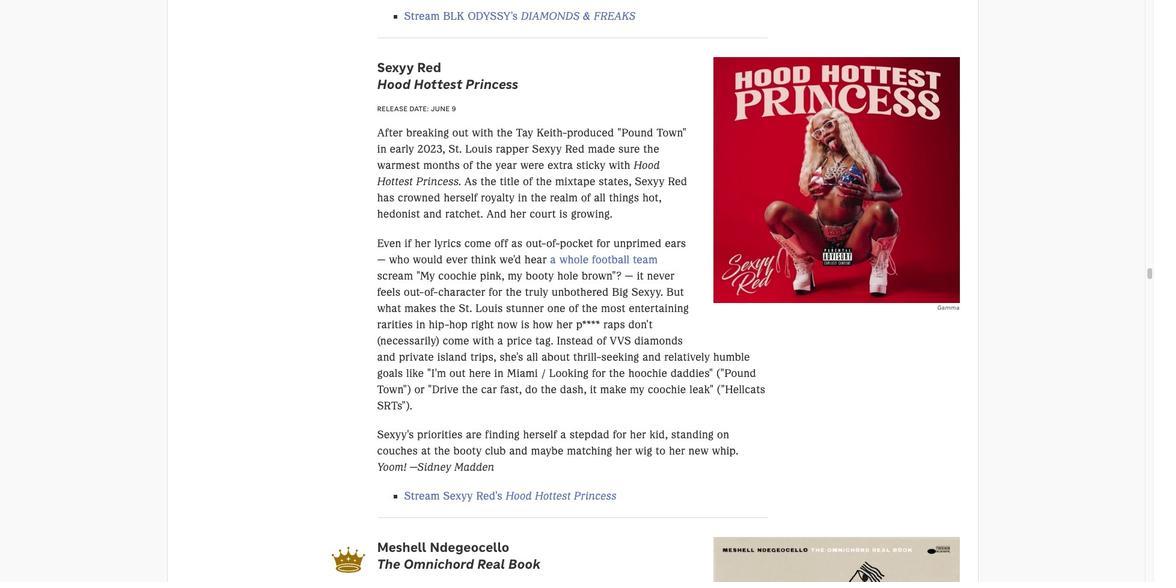 Task type: vqa. For each thing, say whether or not it's contained in the screenshot.
Wild,
no



Task type: describe. For each thing, give the bounding box(es) containing it.
we'd
[[500, 253, 522, 266]]

things
[[609, 192, 640, 205]]

who
[[389, 253, 410, 266]]

stream blk odyssy's diamonds & freaks
[[405, 10, 636, 23]]

or
[[415, 383, 425, 396]]

book
[[509, 556, 541, 572]]

the
[[377, 556, 401, 572]]

meshell ndegeocello the omnichord real book
[[377, 539, 541, 572]]

the up stunner
[[506, 286, 522, 299]]

produced
[[567, 127, 615, 140]]

after
[[377, 127, 403, 140]]

scream
[[377, 269, 413, 283]]

court
[[530, 208, 557, 221]]

unprimed
[[614, 237, 662, 250]]

2023,
[[418, 143, 446, 156]]

seeking
[[602, 351, 640, 364]]

at
[[421, 444, 431, 458]]

the up hip-
[[440, 302, 456, 315]]

0 vertical spatial with
[[472, 127, 494, 140]]

1 vertical spatial a
[[498, 334, 504, 347]]

character
[[439, 286, 486, 299]]

the down seeking
[[610, 367, 626, 380]]

unbothered
[[552, 286, 609, 299]]

makes
[[405, 302, 437, 315]]

her up wig
[[630, 428, 647, 441]]

princess.
[[416, 175, 462, 189]]

herself inside as the title of the mixtape states, sexyy red has crowned herself royalty in the realm of all things hot, hedonist and ratchet. and her court is growing.
[[444, 192, 478, 205]]

diamonds
[[635, 334, 684, 347]]

red's
[[477, 490, 503, 503]]

vvs
[[610, 334, 632, 347]]

club
[[485, 444, 506, 458]]

crowned
[[398, 192, 441, 205]]

tay
[[516, 127, 534, 140]]

standing
[[672, 428, 714, 441]]

her right to
[[669, 444, 686, 458]]

island
[[438, 351, 468, 364]]

sexyy inside sexyy red hood hottest princess
[[377, 59, 414, 76]]

a inside sexyy's priorities are finding herself a stepdad for her kid, standing on couches at the booty club and maybe matching her wig to her new whip. yoom! —sidney madden
[[561, 428, 567, 441]]

states,
[[599, 175, 632, 189]]

all inside the a whole football team scream "my coochie pink, my booty hole brown"? — it never feels out-of-character for the truly unbothered big sexyy. but what makes the st. louis stunner one of the most entertaining rarities in hip-hop right now is how her p**** raps don't (necessarily) come with a price tag. instead of vvs diamonds and private island trips, she's all about thrill-seeking and relatively humble goals like "i'm out here in miami / looking for the hoochie daddies" ("pound town") or "drive the car fast, do the dash, it make my coochie leak" ("hellcats srts").
[[527, 351, 539, 364]]

the inside sexyy's priorities are finding herself a stepdad for her kid, standing on couches at the booty club and maybe matching her wig to her new whip. yoom! —sidney madden
[[434, 444, 451, 458]]

the up rapper
[[497, 127, 513, 140]]

and
[[487, 208, 507, 221]]

as
[[512, 237, 523, 250]]

odyssy's
[[468, 10, 518, 23]]

matching
[[567, 444, 613, 458]]

tag.
[[536, 334, 554, 347]]

meshell
[[377, 539, 427, 556]]

of- inside even if her lyrics come off as out-of-pocket for unprimed ears — who would ever think we'd hear
[[547, 237, 560, 250]]

a whole football team scream "my coochie pink, my booty hole brown"? — it never feels out-of-character for the truly unbothered big sexyy. but what makes the st. louis stunner one of the most entertaining rarities in hip-hop right now is how her p**** raps don't (necessarily) come with a price tag. instead of vvs diamonds and private island trips, she's all about thrill-seeking and relatively humble goals like "i'm out here in miami / looking for the hoochie daddies" ("pound town") or "drive the car fast, do the dash, it make my coochie leak" ("hellcats srts").
[[377, 253, 766, 412]]

hole
[[558, 269, 579, 283]]

what
[[377, 302, 402, 315]]

stream for stream blk odyssy's diamonds & freaks
[[405, 10, 440, 23]]

princess inside sexyy red hood hottest princess
[[466, 76, 519, 93]]

hottest inside hood hottest princess.
[[377, 175, 413, 189]]

sticky
[[577, 159, 606, 172]]

kid,
[[650, 428, 669, 441]]

is inside the a whole football team scream "my coochie pink, my booty hole brown"? — it never feels out-of-character for the truly unbothered big sexyy. but what makes the st. louis stunner one of the most entertaining rarities in hip-hop right now is how her p**** raps don't (necessarily) come with a price tag. instead of vvs diamonds and private island trips, she's all about thrill-seeking and relatively humble goals like "i'm out here in miami / looking for the hoochie daddies" ("pound town") or "drive the car fast, do the dash, it make my coochie leak" ("hellcats srts").
[[521, 318, 530, 331]]

the down here
[[462, 383, 478, 396]]

here
[[469, 367, 491, 380]]

even if her lyrics come off as out-of-pocket for unprimed ears — who would ever think we'd hear
[[377, 237, 687, 266]]

hood inside sexyy red hood hottest princess
[[377, 76, 411, 93]]

rarities
[[377, 318, 413, 331]]

2 horizontal spatial hottest
[[535, 490, 571, 503]]

growing.
[[571, 208, 613, 221]]

team
[[633, 253, 658, 266]]

early
[[390, 143, 415, 156]]

the up as
[[477, 159, 493, 172]]

hood hottest princess.
[[377, 159, 661, 189]]

sexyy.
[[632, 286, 664, 299]]

daddies"
[[671, 367, 714, 380]]

hip-
[[429, 318, 449, 331]]

hear
[[525, 253, 547, 266]]

june
[[431, 104, 450, 113]]

breaking
[[406, 127, 449, 140]]

0 vertical spatial coochie
[[439, 269, 477, 283]]

made
[[588, 143, 616, 156]]

pocket
[[560, 237, 594, 250]]

herself inside sexyy's priorities are finding herself a stepdad for her kid, standing on couches at the booty club and maybe matching her wig to her new whip. yoom! —sidney madden
[[523, 428, 558, 441]]

about
[[542, 351, 571, 364]]

realm
[[550, 192, 578, 205]]

red inside the after breaking out with the tay keith-produced "pound town" in early 2023, st. louis rapper sexyy red made sure the warmest months of the year were extra sticky with
[[566, 143, 585, 156]]

sexyy left the red's
[[443, 490, 473, 503]]

freaks
[[594, 10, 636, 23]]

for down thrill-
[[593, 367, 606, 380]]

—sidney
[[410, 461, 452, 474]]

out- inside even if her lyrics come off as out-of-pocket for unprimed ears — who would ever think we'd hear
[[526, 237, 547, 250]]

date:
[[410, 104, 429, 113]]

1 vertical spatial coochie
[[648, 383, 687, 396]]

price
[[507, 334, 533, 347]]

stunner
[[507, 302, 545, 315]]

out inside the after breaking out with the tay keith-produced "pound town" in early 2023, st. louis rapper sexyy red made sure the warmest months of the year were extra sticky with
[[453, 127, 469, 140]]

ears
[[666, 237, 687, 250]]

year
[[496, 159, 518, 172]]

and up goals
[[377, 351, 396, 364]]

brown"?
[[582, 269, 622, 283]]

her inside the a whole football team scream "my coochie pink, my booty hole brown"? — it never feels out-of-character for the truly unbothered big sexyy. but what makes the st. louis stunner one of the most entertaining rarities in hip-hop right now is how her p**** raps don't (necessarily) come with a price tag. instead of vvs diamonds and private island trips, she's all about thrill-seeking and relatively humble goals like "i'm out here in miami / looking for the hoochie daddies" ("pound town") or "drive the car fast, do the dash, it make my coochie leak" ("hellcats srts").
[[557, 318, 573, 331]]

meshell ndegeocello, the omnichord real book image
[[714, 537, 960, 582]]

is inside as the title of the mixtape states, sexyy red has crowned herself royalty in the realm of all things hot, hedonist and ratchet. and her court is growing.
[[560, 208, 568, 221]]

a whole football team link
[[551, 253, 658, 266]]

of up growing.
[[582, 192, 591, 205]]

hot,
[[643, 192, 662, 205]]

for inside even if her lyrics come off as out-of-pocket for unprimed ears — who would ever think we'd hear
[[597, 237, 611, 250]]

goals
[[377, 367, 403, 380]]

yoom!
[[377, 461, 407, 474]]

louis inside the a whole football team scream "my coochie pink, my booty hole brown"? — it never feels out-of-character for the truly unbothered big sexyy. but what makes the st. louis stunner one of the most entertaining rarities in hip-hop right now is how her p**** raps don't (necessarily) come with a price tag. instead of vvs diamonds and private island trips, she's all about thrill-seeking and relatively humble goals like "i'm out here in miami / looking for the hoochie daddies" ("pound town") or "drive the car fast, do the dash, it make my coochie leak" ("hellcats srts").
[[476, 302, 503, 315]]

hop
[[449, 318, 468, 331]]

booty inside sexyy's priorities are finding herself a stepdad for her kid, standing on couches at the booty club and maybe matching her wig to her new whip. yoom! —sidney madden
[[454, 444, 482, 458]]

omnichord
[[404, 556, 474, 572]]

pink,
[[480, 269, 505, 283]]

of down were
[[523, 175, 533, 189]]

and up hoochie
[[643, 351, 662, 364]]

("pound
[[717, 367, 757, 380]]

the down /
[[541, 383, 557, 396]]

thrill-
[[574, 351, 602, 364]]

most
[[602, 302, 626, 315]]

royalty
[[481, 192, 515, 205]]

ndegeocello
[[430, 539, 510, 556]]



Task type: locate. For each thing, give the bounding box(es) containing it.
and down finding
[[510, 444, 528, 458]]

1 vertical spatial booty
[[454, 444, 482, 458]]

humble
[[714, 351, 751, 364]]

1 horizontal spatial all
[[595, 192, 606, 205]]

0 vertical spatial of-
[[547, 237, 560, 250]]

wig
[[636, 444, 653, 458]]

srts").
[[377, 399, 413, 412]]

how
[[533, 318, 554, 331]]

diamonds
[[521, 10, 580, 23]]

in right here
[[495, 367, 504, 380]]

sexyy's priorities are finding herself a stepdad for her kid, standing on couches at the booty club and maybe matching her wig to her new whip. yoom! —sidney madden
[[377, 428, 739, 474]]

0 vertical spatial hottest
[[414, 76, 463, 93]]

0 horizontal spatial all
[[527, 351, 539, 364]]

off
[[495, 237, 509, 250]]

0 vertical spatial red
[[418, 59, 442, 76]]

relatively
[[665, 351, 711, 364]]

0 vertical spatial out
[[453, 127, 469, 140]]

2 vertical spatial a
[[561, 428, 567, 441]]

out- inside the a whole football team scream "my coochie pink, my booty hole brown"? — it never feels out-of-character for the truly unbothered big sexyy. but what makes the st. louis stunner one of the most entertaining rarities in hip-hop right now is how her p**** raps don't (necessarily) come with a price tag. instead of vvs diamonds and private island trips, she's all about thrill-seeking and relatively humble goals like "i'm out here in miami / looking for the hoochie daddies" ("pound town") or "drive the car fast, do the dash, it make my coochie leak" ("hellcats srts").
[[404, 286, 425, 299]]

louis inside the after breaking out with the tay keith-produced "pound town" in early 2023, st. louis rapper sexyy red made sure the warmest months of the year were extra sticky with
[[466, 143, 493, 156]]

extra
[[548, 159, 574, 172]]

image credit element
[[714, 303, 960, 312]]

0 horizontal spatial a
[[498, 334, 504, 347]]

trips,
[[471, 351, 497, 364]]

hottest down "warmest"
[[377, 175, 413, 189]]

1 vertical spatial st.
[[459, 302, 473, 315]]

the up the court
[[531, 192, 547, 205]]

of-
[[547, 237, 560, 250], [425, 286, 439, 299]]

big
[[613, 286, 629, 299]]

make
[[601, 383, 627, 396]]

"my
[[417, 269, 435, 283]]

— inside even if her lyrics come off as out-of-pocket for unprimed ears — who would ever think we'd hear
[[377, 253, 386, 266]]

1 vertical spatial hottest
[[377, 175, 413, 189]]

car
[[482, 383, 497, 396]]

is down stunner
[[521, 318, 530, 331]]

1 horizontal spatial coochie
[[648, 383, 687, 396]]

are
[[466, 428, 482, 441]]

1 vertical spatial it
[[590, 383, 597, 396]]

with left tay
[[472, 127, 494, 140]]

were
[[521, 159, 545, 172]]

of- up hear
[[547, 237, 560, 250]]

"pound
[[618, 127, 654, 140]]

her
[[510, 208, 527, 221], [415, 237, 431, 250], [557, 318, 573, 331], [630, 428, 647, 441], [616, 444, 632, 458], [669, 444, 686, 458]]

1 vertical spatial hood
[[634, 159, 661, 172]]

1 vertical spatial my
[[630, 383, 645, 396]]

for right stepdad in the bottom of the page
[[613, 428, 627, 441]]

coochie down ever
[[439, 269, 477, 283]]

1 vertical spatial of-
[[425, 286, 439, 299]]

0 horizontal spatial is
[[521, 318, 530, 331]]

2 horizontal spatial red
[[668, 175, 688, 189]]

with up trips,
[[473, 334, 495, 347]]

1 vertical spatial herself
[[523, 428, 558, 441]]

in inside the after breaking out with the tay keith-produced "pound town" in early 2023, st. louis rapper sexyy red made sure the warmest months of the year were extra sticky with
[[377, 143, 387, 156]]

and
[[424, 208, 442, 221], [377, 351, 396, 364], [643, 351, 662, 364], [510, 444, 528, 458]]

a
[[551, 253, 557, 266], [498, 334, 504, 347], [561, 428, 567, 441]]

out- up hear
[[526, 237, 547, 250]]

on
[[718, 428, 730, 441]]

0 horizontal spatial my
[[508, 269, 523, 283]]

come inside the a whole football team scream "my coochie pink, my booty hole brown"? — it never feels out-of-character for the truly unbothered big sexyy. but what makes the st. louis stunner one of the most entertaining rarities in hip-hop right now is how her p**** raps don't (necessarily) come with a price tag. instead of vvs diamonds and private island trips, she's all about thrill-seeking and relatively humble goals like "i'm out here in miami / looking for the hoochie daddies" ("pound town") or "drive the car fast, do the dash, it make my coochie leak" ("hellcats srts").
[[443, 334, 470, 347]]

for down pink,
[[489, 286, 503, 299]]

leak"
[[690, 383, 714, 396]]

is down the realm
[[560, 208, 568, 221]]

1 vertical spatial all
[[527, 351, 539, 364]]

1 horizontal spatial my
[[630, 383, 645, 396]]

all up 'miami'
[[527, 351, 539, 364]]

st. down character
[[459, 302, 473, 315]]

of- down the "my
[[425, 286, 439, 299]]

come up think
[[465, 237, 492, 250]]

with inside the a whole football team scream "my coochie pink, my booty hole brown"? — it never feels out-of-character for the truly unbothered big sexyy. but what makes the st. louis stunner one of the most entertaining rarities in hip-hop right now is how her p**** raps don't (necessarily) come with a price tag. instead of vvs diamonds and private island trips, she's all about thrill-seeking and relatively humble goals like "i'm out here in miami / looking for the hoochie daddies" ("pound town") or "drive the car fast, do the dash, it make my coochie leak" ("hellcats srts").
[[473, 334, 495, 347]]

months
[[424, 159, 460, 172]]

a right hear
[[551, 253, 557, 266]]

it down team
[[637, 269, 644, 283]]

— inside the a whole football team scream "my coochie pink, my booty hole brown"? — it never feels out-of-character for the truly unbothered big sexyy. but what makes the st. louis stunner one of the most entertaining rarities in hip-hop right now is how her p**** raps don't (necessarily) come with a price tag. instead of vvs diamonds and private island trips, she's all about thrill-seeking and relatively humble goals like "i'm out here in miami / looking for the hoochie daddies" ("pound town") or "drive the car fast, do the dash, it make my coochie leak" ("hellcats srts").
[[625, 269, 634, 283]]

a up maybe
[[561, 428, 567, 441]]

"drive
[[428, 383, 459, 396]]

0 vertical spatial —
[[377, 253, 386, 266]]

football
[[593, 253, 630, 266]]

title
[[500, 175, 520, 189]]

never
[[648, 269, 675, 283]]

the right sure at the right top
[[644, 143, 660, 156]]

2 horizontal spatial a
[[561, 428, 567, 441]]

the up p**** on the bottom of the page
[[582, 302, 598, 315]]

0 vertical spatial come
[[465, 237, 492, 250]]

coochie
[[439, 269, 477, 283], [648, 383, 687, 396]]

with
[[472, 127, 494, 140], [609, 159, 631, 172], [473, 334, 495, 347]]

0 vertical spatial a
[[551, 253, 557, 266]]

booty
[[526, 269, 554, 283], [454, 444, 482, 458]]

blk
[[443, 10, 465, 23]]

out inside the a whole football team scream "my coochie pink, my booty hole brown"? — it never feels out-of-character for the truly unbothered big sexyy. but what makes the st. louis stunner one of the most entertaining rarities in hip-hop right now is how her p**** raps don't (necessarily) come with a price tag. instead of vvs diamonds and private island trips, she's all about thrill-seeking and relatively humble goals like "i'm out here in miami / looking for the hoochie daddies" ("pound town") or "drive the car fast, do the dash, it make my coochie leak" ("hellcats srts").
[[450, 367, 466, 380]]

1 vertical spatial come
[[443, 334, 470, 347]]

stream for stream sexyy red's hood hottest princess
[[405, 490, 440, 503]]

town"
[[657, 127, 687, 140]]

instead
[[557, 334, 594, 347]]

of up as
[[464, 159, 473, 172]]

my down 'we'd'
[[508, 269, 523, 283]]

out down 9
[[453, 127, 469, 140]]

0 vertical spatial louis
[[466, 143, 493, 156]]

1 horizontal spatial princess
[[574, 490, 617, 503]]

0 vertical spatial is
[[560, 208, 568, 221]]

0 vertical spatial princess
[[466, 76, 519, 93]]

— up big
[[625, 269, 634, 283]]

sexyy inside as the title of the mixtape states, sexyy red has crowned herself royalty in the realm of all things hot, hedonist and ratchet. and her court is growing.
[[635, 175, 665, 189]]

if
[[405, 237, 412, 250]]

hottest
[[414, 76, 463, 93], [377, 175, 413, 189], [535, 490, 571, 503]]

hood right the red's
[[506, 490, 533, 503]]

booty down are
[[454, 444, 482, 458]]

herself up ratchet.
[[444, 192, 478, 205]]

st. up "months"
[[449, 143, 462, 156]]

0 vertical spatial st.
[[449, 143, 462, 156]]

1 vertical spatial louis
[[476, 302, 503, 315]]

1 horizontal spatial is
[[560, 208, 568, 221]]

1 vertical spatial is
[[521, 318, 530, 331]]

the right as
[[481, 175, 497, 189]]

release
[[377, 104, 408, 113]]

sexyy red hood hottest princess
[[377, 59, 519, 93]]

0 vertical spatial my
[[508, 269, 523, 283]]

(necessarily)
[[377, 334, 440, 347]]

booty up truly
[[526, 269, 554, 283]]

it right dash,
[[590, 383, 597, 396]]

it
[[637, 269, 644, 283], [590, 383, 597, 396]]

her right if
[[415, 237, 431, 250]]

in down title
[[518, 192, 528, 205]]

and down crowned
[[424, 208, 442, 221]]

mixtape
[[556, 175, 596, 189]]

all inside as the title of the mixtape states, sexyy red has crowned herself royalty in the realm of all things hot, hedonist and ratchet. and her court is growing.
[[595, 192, 606, 205]]

1 stream from the top
[[405, 10, 440, 23]]

coochie down hoochie
[[648, 383, 687, 396]]

1 vertical spatial out-
[[404, 286, 425, 299]]

0 horizontal spatial of-
[[425, 286, 439, 299]]

her right and
[[510, 208, 527, 221]]

has
[[377, 192, 395, 205]]

2 stream from the top
[[405, 490, 440, 503]]

louis
[[466, 143, 493, 156], [476, 302, 503, 315]]

all up growing.
[[595, 192, 606, 205]]

of inside the after breaking out with the tay keith-produced "pound town" in early 2023, st. louis rapper sexyy red made sure the warmest months of the year were extra sticky with
[[464, 159, 473, 172]]

is
[[560, 208, 568, 221], [521, 318, 530, 331]]

booty inside the a whole football team scream "my coochie pink, my booty hole brown"? — it never feels out-of-character for the truly unbothered big sexyy. but what makes the st. louis stunner one of the most entertaining rarities in hip-hop right now is how her p**** raps don't (necessarily) come with a price tag. instead of vvs diamonds and private island trips, she's all about thrill-seeking and relatively humble goals like "i'm out here in miami / looking for the hoochie daddies" ("pound town") or "drive the car fast, do the dash, it make my coochie leak" ("hellcats srts").
[[526, 269, 554, 283]]

0 vertical spatial booty
[[526, 269, 554, 283]]

0 horizontal spatial booty
[[454, 444, 482, 458]]

red up extra
[[566, 143, 585, 156]]

2 vertical spatial red
[[668, 175, 688, 189]]

0 vertical spatial hood
[[377, 76, 411, 93]]

red inside sexyy red hood hottest princess
[[418, 59, 442, 76]]

for
[[597, 237, 611, 250], [489, 286, 503, 299], [593, 367, 606, 380], [613, 428, 627, 441]]

hottest inside sexyy red hood hottest princess
[[414, 76, 463, 93]]

1 horizontal spatial it
[[637, 269, 644, 283]]

looking
[[550, 367, 589, 380]]

sexyy up 'hot,'
[[635, 175, 665, 189]]

1 vertical spatial with
[[609, 159, 631, 172]]

in down makes
[[416, 318, 426, 331]]

1 horizontal spatial red
[[566, 143, 585, 156]]

princess up tay
[[466, 76, 519, 93]]

the down were
[[536, 175, 552, 189]]

sexyy up the release
[[377, 59, 414, 76]]

stream down the —sidney
[[405, 490, 440, 503]]

of left vvs
[[597, 334, 607, 347]]

1 vertical spatial —
[[625, 269, 634, 283]]

1 vertical spatial princess
[[574, 490, 617, 503]]

1 horizontal spatial —
[[625, 269, 634, 283]]

hood
[[377, 76, 411, 93], [634, 159, 661, 172], [506, 490, 533, 503]]

her inside even if her lyrics come off as out-of-pocket for unprimed ears — who would ever think we'd hear
[[415, 237, 431, 250]]

1 vertical spatial red
[[566, 143, 585, 156]]

louis up right
[[476, 302, 503, 315]]

0 vertical spatial herself
[[444, 192, 478, 205]]

warmest
[[377, 159, 420, 172]]

1 horizontal spatial booty
[[526, 269, 554, 283]]

stream left blk
[[405, 10, 440, 23]]

1 vertical spatial out
[[450, 367, 466, 380]]

1 horizontal spatial hottest
[[414, 76, 463, 93]]

maybe
[[532, 444, 564, 458]]

my down hoochie
[[630, 383, 645, 396]]

1 horizontal spatial out-
[[526, 237, 547, 250]]

2 vertical spatial hottest
[[535, 490, 571, 503]]

do
[[526, 383, 538, 396]]

0 horizontal spatial it
[[590, 383, 597, 396]]

hood down sure at the right top
[[634, 159, 661, 172]]

/
[[542, 367, 546, 380]]

hood up the release
[[377, 76, 411, 93]]

raps
[[604, 318, 626, 331]]

&
[[583, 10, 591, 23]]

0 horizontal spatial hood
[[377, 76, 411, 93]]

she's
[[500, 351, 524, 364]]

red down town"
[[668, 175, 688, 189]]

stepdad
[[570, 428, 610, 441]]

release date: june 9
[[377, 104, 456, 113]]

her down one
[[557, 318, 573, 331]]

hottest up june
[[414, 76, 463, 93]]

1 vertical spatial stream
[[405, 490, 440, 503]]

come inside even if her lyrics come off as out-of-pocket for unprimed ears — who would ever think we'd hear
[[465, 237, 492, 250]]

miami
[[507, 367, 539, 380]]

stream
[[405, 10, 440, 23], [405, 490, 440, 503]]

my
[[508, 269, 523, 283], [630, 383, 645, 396]]

2 vertical spatial hood
[[506, 490, 533, 503]]

priorities
[[418, 428, 463, 441]]

2 horizontal spatial hood
[[634, 159, 661, 172]]

1 horizontal spatial hood
[[506, 490, 533, 503]]

0 vertical spatial out-
[[526, 237, 547, 250]]

and inside sexyy's priorities are finding herself a stepdad for her kid, standing on couches at the booty club and maybe matching her wig to her new whip. yoom! —sidney madden
[[510, 444, 528, 458]]

dash,
[[561, 383, 587, 396]]

0 vertical spatial stream
[[405, 10, 440, 23]]

ratchet.
[[446, 208, 484, 221]]

like
[[407, 367, 424, 380]]

don't
[[629, 318, 653, 331]]

come down hop at left bottom
[[443, 334, 470, 347]]

0 horizontal spatial hottest
[[377, 175, 413, 189]]

0 horizontal spatial herself
[[444, 192, 478, 205]]

of- inside the a whole football team scream "my coochie pink, my booty hole brown"? — it never feels out-of-character for the truly unbothered big sexyy. but what makes the st. louis stunner one of the most entertaining rarities in hip-hop right now is how her p**** raps don't (necessarily) come with a price tag. instead of vvs diamonds and private island trips, she's all about thrill-seeking and relatively humble goals like "i'm out here in miami / looking for the hoochie daddies" ("pound town") or "drive the car fast, do the dash, it make my coochie leak" ("hellcats srts").
[[425, 286, 439, 299]]

out down island
[[450, 367, 466, 380]]

0 horizontal spatial out-
[[404, 286, 425, 299]]

1 horizontal spatial of-
[[547, 237, 560, 250]]

0 vertical spatial it
[[637, 269, 644, 283]]

for inside sexyy's priorities are finding herself a stepdad for her kid, standing on couches at the booty club and maybe matching her wig to her new whip. yoom! —sidney madden
[[613, 428, 627, 441]]

p****
[[577, 318, 601, 331]]

would
[[413, 253, 443, 266]]

hedonist
[[377, 208, 421, 221]]

her inside as the title of the mixtape states, sexyy red has crowned herself royalty in the realm of all things hot, hedonist and ratchet. and her court is growing.
[[510, 208, 527, 221]]

hottest down sexyy's priorities are finding herself a stepdad for her kid, standing on couches at the booty club and maybe matching her wig to her new whip. yoom! —sidney madden
[[535, 490, 571, 503]]

st. inside the a whole football team scream "my coochie pink, my booty hole brown"? — it never feels out-of-character for the truly unbothered big sexyy. but what makes the st. louis stunner one of the most entertaining rarities in hip-hop right now is how her p**** raps don't (necessarily) come with a price tag. instead of vvs diamonds and private island trips, she's all about thrill-seeking and relatively humble goals like "i'm out here in miami / looking for the hoochie daddies" ("pound town") or "drive the car fast, do the dash, it make my coochie leak" ("hellcats srts").
[[459, 302, 473, 315]]

2 vertical spatial with
[[473, 334, 495, 347]]

for up a whole football team link
[[597, 237, 611, 250]]

the right at
[[434, 444, 451, 458]]

think
[[471, 253, 497, 266]]

herself up maybe
[[523, 428, 558, 441]]

in down after
[[377, 143, 387, 156]]

stream sexyy red's hood hottest princess
[[405, 490, 617, 503]]

finding
[[486, 428, 520, 441]]

1 horizontal spatial a
[[551, 253, 557, 266]]

louis left rapper
[[466, 143, 493, 156]]

the
[[497, 127, 513, 140], [644, 143, 660, 156], [477, 159, 493, 172], [481, 175, 497, 189], [536, 175, 552, 189], [531, 192, 547, 205], [506, 286, 522, 299], [440, 302, 456, 315], [582, 302, 598, 315], [610, 367, 626, 380], [462, 383, 478, 396], [541, 383, 557, 396], [434, 444, 451, 458]]

0 horizontal spatial —
[[377, 253, 386, 266]]

hood inside hood hottest princess.
[[634, 159, 661, 172]]

princess down matching at the bottom of the page
[[574, 490, 617, 503]]

sexyy
[[377, 59, 414, 76], [533, 143, 562, 156], [635, 175, 665, 189], [443, 490, 473, 503]]

lyrics
[[435, 237, 462, 250]]

0 horizontal spatial red
[[418, 59, 442, 76]]

entertaining
[[629, 302, 690, 315]]

0 vertical spatial all
[[595, 192, 606, 205]]

red inside as the title of the mixtape states, sexyy red has crowned herself royalty in the realm of all things hot, hedonist and ratchet. and her court is growing.
[[668, 175, 688, 189]]

out- up makes
[[404, 286, 425, 299]]

ever
[[447, 253, 468, 266]]

red up the date:
[[418, 59, 442, 76]]

a down now
[[498, 334, 504, 347]]

0 horizontal spatial coochie
[[439, 269, 477, 283]]

all
[[595, 192, 606, 205], [527, 351, 539, 364]]

in inside as the title of the mixtape states, sexyy red has crowned herself royalty in the realm of all things hot, hedonist and ratchet. and her court is growing.
[[518, 192, 528, 205]]

one
[[548, 302, 566, 315]]

and inside as the title of the mixtape states, sexyy red has crowned herself royalty in the realm of all things hot, hedonist and ratchet. and her court is growing.
[[424, 208, 442, 221]]

sexyy down keith-
[[533, 143, 562, 156]]

sexyy inside the after breaking out with the tay keith-produced "pound town" in early 2023, st. louis rapper sexyy red made sure the warmest months of the year were extra sticky with
[[533, 143, 562, 156]]

in
[[377, 143, 387, 156], [518, 192, 528, 205], [416, 318, 426, 331], [495, 367, 504, 380]]

sexyy red, hood hottest princess image
[[714, 57, 960, 303]]

her left wig
[[616, 444, 632, 458]]

hoochie
[[629, 367, 668, 380]]

0 horizontal spatial princess
[[466, 76, 519, 93]]

1 horizontal spatial herself
[[523, 428, 558, 441]]

with up states,
[[609, 159, 631, 172]]

— left who
[[377, 253, 386, 266]]

herself
[[444, 192, 478, 205], [523, 428, 558, 441]]

st. inside the after breaking out with the tay keith-produced "pound town" in early 2023, st. louis rapper sexyy red made sure the warmest months of the year were extra sticky with
[[449, 143, 462, 156]]

of right one
[[569, 302, 579, 315]]



